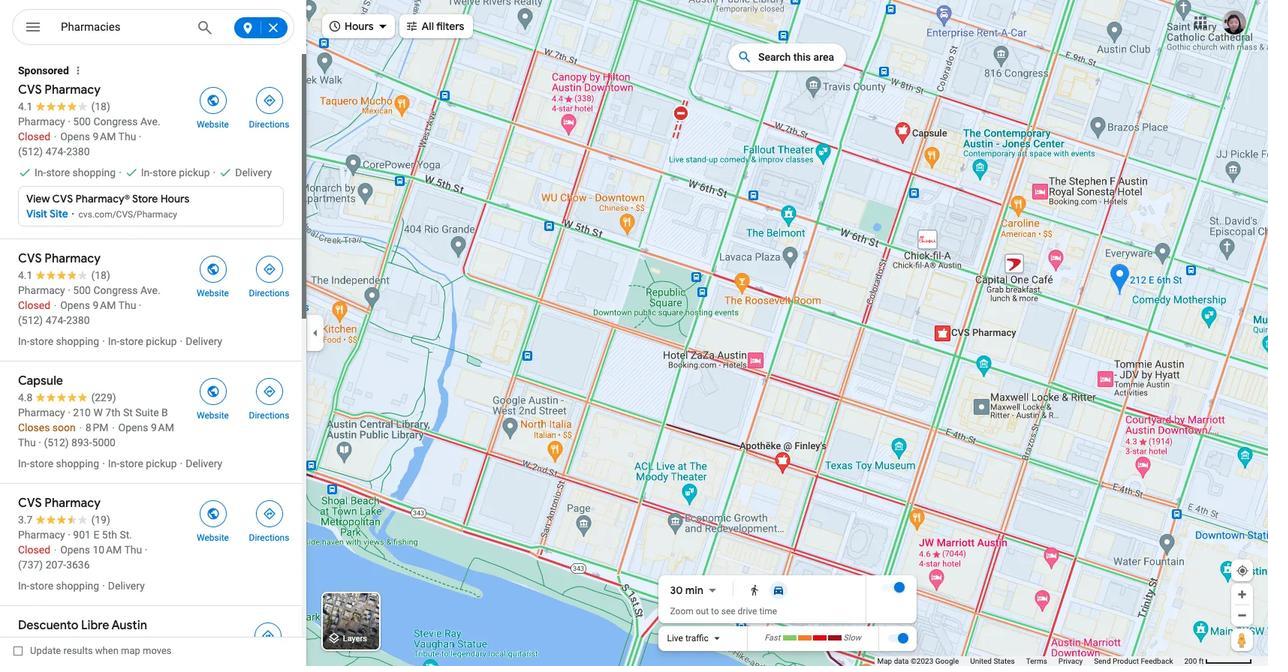 Task type: locate. For each thing, give the bounding box(es) containing it.
directions button inside cvs pharmacy element
[[241, 83, 297, 131]]

map data ©2023 google
[[877, 658, 959, 666]]

see
[[721, 607, 736, 617]]

store
[[132, 192, 158, 206]]

fast
[[765, 634, 780, 644]]

3 website from the top
[[197, 411, 229, 421]]

view
[[26, 192, 50, 206]]

None field
[[61, 18, 185, 36]]

traffic
[[686, 634, 709, 644]]

results
[[63, 646, 93, 657]]

none field inside pharmacies "field"
[[61, 18, 185, 36]]

None radio
[[743, 582, 767, 600]]

min
[[685, 584, 703, 598]]

site
[[50, 207, 68, 221]]

1 vertical spatial directions image
[[262, 385, 276, 399]]

30 min
[[670, 584, 703, 598]]

website for website "link" related to first directions button from the bottom
[[197, 533, 229, 544]]

out
[[696, 607, 709, 617]]

Pharmacies field
[[12, 9, 294, 46]]

search this area button
[[728, 44, 846, 71]]

2 website link from the top
[[185, 252, 241, 300]]

directions image for website "link" inside the cvs pharmacy element
[[262, 94, 276, 107]]

send product feedback
[[1094, 658, 1173, 666]]

1 horizontal spatial hours
[[345, 20, 374, 33]]

privacy button
[[1059, 657, 1083, 667]]

show street view coverage image
[[1231, 629, 1253, 652]]

website image
[[206, 263, 220, 276], [206, 385, 220, 399], [206, 508, 220, 521]]

hours inside cvs pharmacy element
[[160, 192, 189, 206]]

footer inside google maps element
[[877, 657, 1185, 667]]

website link for directions button inside cvs pharmacy element
[[185, 83, 241, 131]]

map
[[877, 658, 892, 666]]

search
[[758, 51, 791, 63]]

walking image
[[749, 585, 761, 597]]

200 ft button
[[1185, 658, 1252, 666]]

0 vertical spatial hours
[[345, 20, 374, 33]]

send
[[1094, 658, 1111, 666]]

directions for directions image within cvs pharmacy element
[[249, 119, 289, 130]]

google
[[935, 658, 959, 666]]

2 website image from the top
[[206, 385, 220, 399]]

website image for first directions button from the bottom
[[206, 508, 220, 521]]

1 vertical spatial website image
[[206, 385, 220, 399]]

directions image
[[262, 94, 276, 107], [262, 508, 276, 521]]

hours right store
[[160, 192, 189, 206]]

to
[[711, 607, 719, 617]]

 all filters
[[405, 18, 464, 34]]

0 vertical spatial directions image
[[262, 94, 276, 107]]

directions inside cvs pharmacy element
[[249, 119, 289, 130]]

website link inside cvs pharmacy element
[[185, 83, 241, 131]]

website
[[197, 119, 229, 130], [197, 288, 229, 299], [197, 411, 229, 421], [197, 533, 229, 544]]

directions image
[[262, 263, 276, 276], [262, 385, 276, 399], [261, 630, 275, 644]]

Update results when map moves checkbox
[[14, 642, 172, 661]]

website for website "link" inside the cvs pharmacy element
[[197, 119, 229, 130]]

terms
[[1026, 658, 1047, 666]]

directions button
[[241, 83, 297, 131], [241, 252, 297, 300], [241, 374, 297, 422], [241, 496, 297, 544]]

2 directions button from the top
[[241, 252, 297, 300]]

live traffic
[[667, 634, 709, 644]]

 Show traffic  checkbox
[[887, 633, 908, 645]]

search this area
[[758, 51, 834, 63]]

3 website image from the top
[[206, 508, 220, 521]]

product
[[1113, 658, 1139, 666]]


[[328, 18, 342, 34]]

united
[[970, 658, 992, 666]]

None radio
[[767, 582, 791, 600]]

2 vertical spatial website image
[[206, 508, 220, 521]]

directions image inside cvs pharmacy element
[[262, 94, 276, 107]]

send product feedback button
[[1094, 657, 1173, 667]]

zoom in image
[[1237, 589, 1248, 601]]

view cvs pharmacy® store hours
[[26, 192, 189, 206]]

1 website link from the top
[[185, 83, 241, 131]]

layers
[[343, 635, 367, 645]]

directions image for website "link" related to first directions button from the bottom
[[262, 508, 276, 521]]

3 website link from the top
[[185, 374, 241, 422]]

4 directions from the top
[[249, 533, 289, 544]]

1 vertical spatial directions image
[[262, 508, 276, 521]]

show your location image
[[1236, 565, 1249, 578]]

website link for first directions button from the bottom
[[185, 496, 241, 544]]

 hours
[[328, 18, 374, 34]]

turn off travel time tool image
[[894, 583, 904, 593]]

©2023
[[911, 658, 934, 666]]

4 website from the top
[[197, 533, 229, 544]]

results for pharmacies feed
[[0, 54, 306, 667]]

data
[[894, 658, 909, 666]]

1 directions from the top
[[249, 119, 289, 130]]

1 vertical spatial hours
[[160, 192, 189, 206]]


[[405, 18, 419, 34]]

30 min button
[[670, 582, 722, 600]]

google maps element
[[0, 0, 1268, 667]]

1 website image from the top
[[206, 263, 220, 276]]

website inside cvs pharmacy element
[[197, 119, 229, 130]]

2 directions image from the top
[[262, 508, 276, 521]]

directions
[[249, 119, 289, 130], [249, 288, 289, 299], [249, 411, 289, 421], [249, 533, 289, 544]]

hours
[[345, 20, 374, 33], [160, 192, 189, 206]]

live traffic option
[[667, 634, 709, 644]]

directions image for website "link" related to 3rd directions button from the top
[[262, 385, 276, 399]]

website link for 3rd directions button from the bottom of the results for pharmacies feed
[[185, 252, 241, 300]]

hours right 
[[345, 20, 374, 33]]

footer
[[877, 657, 1185, 667]]

live
[[667, 634, 683, 644]]

2 directions from the top
[[249, 288, 289, 299]]

website image for 3rd directions button from the bottom of the results for pharmacies feed
[[206, 263, 220, 276]]

3 directions from the top
[[249, 411, 289, 421]]

1 directions image from the top
[[262, 94, 276, 107]]

directions for website "link" related to first directions button from the bottom directions image
[[249, 533, 289, 544]]

footer containing map data ©2023 google
[[877, 657, 1185, 667]]

collapse side panel image
[[307, 325, 324, 342]]

none radio inside google maps element
[[767, 582, 791, 600]]

1 website from the top
[[197, 119, 229, 130]]

drive
[[738, 607, 757, 617]]

2 website from the top
[[197, 288, 229, 299]]

cvs.com/cvs/pharmacy
[[79, 209, 177, 220]]

4 website link from the top
[[185, 496, 241, 544]]

0 horizontal spatial hours
[[160, 192, 189, 206]]

directions image for website "link" corresponding to 3rd directions button from the bottom of the results for pharmacies feed
[[262, 263, 276, 276]]

1 directions button from the top
[[241, 83, 297, 131]]

website link
[[185, 83, 241, 131], [185, 252, 241, 300], [185, 374, 241, 422], [185, 496, 241, 544]]

0 vertical spatial directions image
[[262, 263, 276, 276]]

directions for directions icon corresponding to website "link" related to 3rd directions button from the top
[[249, 411, 289, 421]]

0 vertical spatial website image
[[206, 263, 220, 276]]

update results when map moves
[[30, 646, 172, 657]]



Task type: vqa. For each thing, say whether or not it's contained in the screenshot.
the topmost +
no



Task type: describe. For each thing, give the bounding box(es) containing it.
cvs
[[52, 192, 73, 206]]

200
[[1185, 658, 1197, 666]]

when
[[95, 646, 119, 657]]

zoom
[[670, 607, 694, 617]]

visit site
[[26, 207, 68, 221]]

this
[[794, 51, 811, 63]]

website link for 3rd directions button from the top
[[185, 374, 241, 422]]

4 directions button from the top
[[241, 496, 297, 544]]

website for website "link" corresponding to 3rd directions button from the bottom of the results for pharmacies feed
[[197, 288, 229, 299]]

visit
[[26, 207, 47, 221]]

driving image
[[773, 585, 785, 597]]

united states
[[970, 658, 1015, 666]]

all
[[422, 20, 434, 33]]

ft
[[1199, 658, 1204, 666]]

update
[[30, 646, 61, 657]]

directions for directions icon corresponding to website "link" corresponding to 3rd directions button from the bottom of the results for pharmacies feed
[[249, 288, 289, 299]]

cvs pharmacy element
[[0, 54, 302, 239]]

time
[[759, 607, 777, 617]]


[[24, 17, 42, 38]]

3 directions button from the top
[[241, 374, 297, 422]]

website for website "link" related to 3rd directions button from the top
[[197, 411, 229, 421]]

area
[[814, 51, 834, 63]]

Turn off travel time tool checkbox
[[882, 583, 904, 593]]

hours inside " hours"
[[345, 20, 374, 33]]

slow
[[843, 634, 861, 644]]

website image for 3rd directions button from the top
[[206, 385, 220, 399]]

30
[[670, 584, 683, 598]]

zoom out image
[[1237, 610, 1248, 622]]

 search field
[[12, 9, 294, 48]]

privacy
[[1059, 658, 1083, 666]]

filters
[[436, 20, 464, 33]]

200 ft
[[1185, 658, 1204, 666]]

google account: michele murakami  
(michele.murakami@adept.ai) image
[[1222, 10, 1246, 34]]

map
[[121, 646, 140, 657]]

2 vertical spatial directions image
[[261, 630, 275, 644]]

moves
[[143, 646, 172, 657]]

pharmacy®
[[75, 192, 130, 206]]

terms button
[[1026, 657, 1047, 667]]

feedback
[[1141, 658, 1173, 666]]

states
[[994, 658, 1015, 666]]

 button
[[12, 9, 54, 48]]

zoom out to see drive time
[[670, 607, 777, 617]]

website image
[[206, 94, 220, 107]]

united states button
[[970, 657, 1015, 667]]



